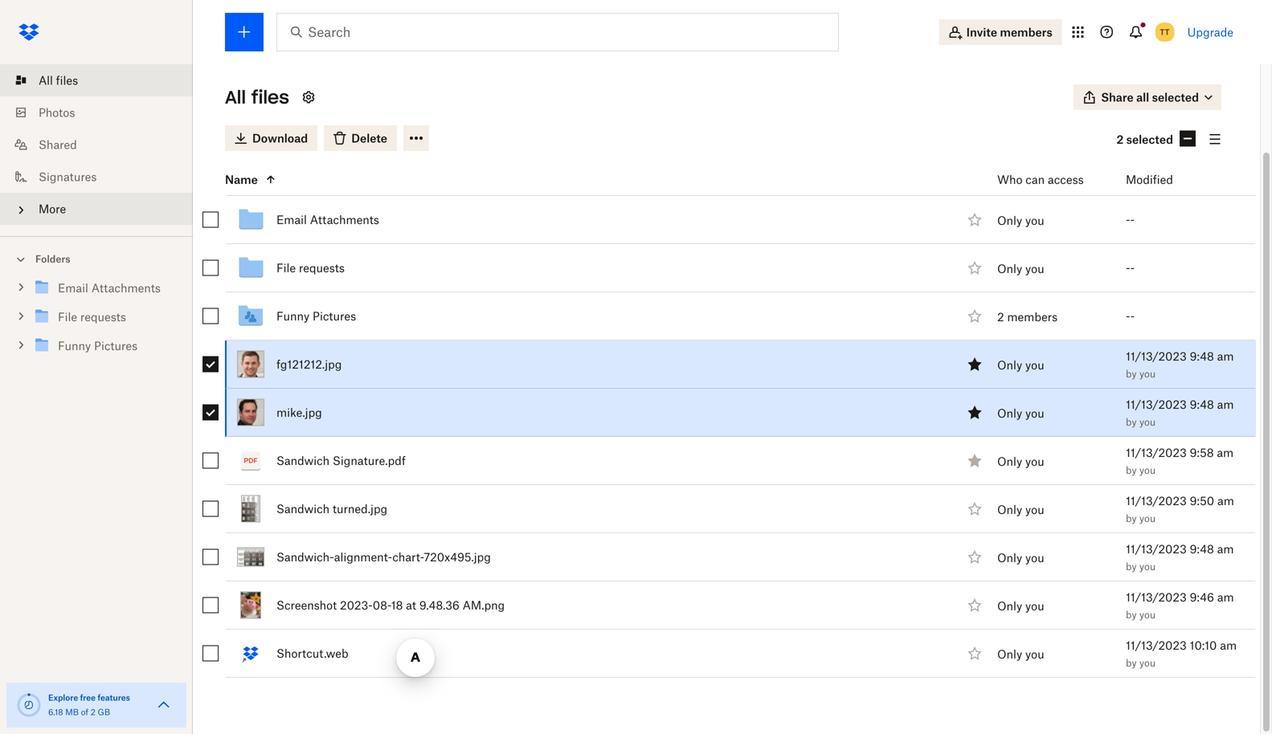 Task type: vqa. For each thing, say whether or not it's contained in the screenshot.
the top 2
yes



Task type: locate. For each thing, give the bounding box(es) containing it.
1 sandwich from the top
[[277, 454, 330, 468]]

6 only from the top
[[998, 503, 1023, 517]]

remove from starred image
[[966, 403, 985, 423], [966, 451, 985, 471]]

am
[[1218, 350, 1235, 363], [1218, 398, 1235, 412], [1218, 446, 1234, 460], [1218, 495, 1235, 508], [1218, 543, 1235, 556], [1218, 591, 1235, 605], [1221, 639, 1238, 653]]

0 vertical spatial email
[[277, 213, 307, 227]]

more image
[[13, 202, 29, 218]]

0 vertical spatial 2
[[1117, 133, 1124, 146]]

am inside 11/13/2023 9:58 am by you
[[1218, 446, 1234, 460]]

0 horizontal spatial file
[[58, 310, 77, 324]]

1 horizontal spatial email attachments
[[277, 213, 379, 227]]

by
[[1127, 368, 1137, 380], [1127, 417, 1137, 429], [1127, 465, 1137, 477], [1127, 513, 1137, 525], [1127, 561, 1137, 573], [1127, 609, 1137, 622], [1127, 658, 1137, 670]]

1 by from the top
[[1127, 368, 1137, 380]]

1 remove from starred image from the top
[[966, 403, 985, 423]]

0 vertical spatial pictures
[[313, 310, 356, 323]]

-- inside name funny pictures, modified 11/13/2023 10:13 am, element
[[1127, 310, 1135, 323]]

1 horizontal spatial email
[[277, 213, 307, 227]]

2 remove from starred image from the top
[[966, 451, 985, 471]]

4 add to starred image from the top
[[966, 548, 985, 567]]

all files link
[[13, 64, 193, 96]]

0 vertical spatial 11/13/2023 9:48 am by you
[[1127, 350, 1235, 380]]

2 horizontal spatial 2
[[1117, 133, 1124, 146]]

name shortcut.web, modified 11/13/2023 10:10 am, element
[[190, 630, 1257, 679]]

only
[[998, 214, 1023, 227], [998, 262, 1023, 276], [998, 359, 1023, 372], [998, 407, 1023, 420], [998, 455, 1023, 469], [998, 503, 1023, 517], [998, 552, 1023, 565], [998, 600, 1023, 613], [998, 648, 1023, 662]]

9 only from the top
[[998, 648, 1023, 662]]

4 only you button from the top
[[998, 405, 1045, 422]]

7 only from the top
[[998, 552, 1023, 565]]

email attachments inside table
[[277, 213, 379, 227]]

5 11/13/2023 from the top
[[1127, 543, 1187, 556]]

0 vertical spatial funny
[[277, 310, 310, 323]]

11/13/2023 9:48 am by you for fg121212.jpg
[[1127, 350, 1235, 380]]

-- inside name email attachments, modified 11/13/2023 10:24 am, element
[[1127, 213, 1135, 227]]

1 vertical spatial members
[[1008, 310, 1058, 324]]

only you button inside name mike.jpg, modified 11/13/2023 9:48 am, element
[[998, 405, 1045, 422]]

1 -- from the top
[[1127, 213, 1135, 227]]

3 11/13/2023 from the top
[[1127, 446, 1187, 460]]

remove from starred image down remove from starred icon
[[966, 403, 985, 423]]

email
[[277, 213, 307, 227], [58, 281, 88, 295]]

2 by from the top
[[1127, 417, 1137, 429]]

only you button for requests
[[998, 260, 1045, 278]]

funny pictures link
[[277, 307, 356, 326], [32, 336, 180, 357]]

3 9:48 from the top
[[1190, 543, 1215, 556]]

11/13/2023 9:48 am by you inside name mike.jpg, modified 11/13/2023 9:48 am, element
[[1127, 398, 1235, 429]]

by inside 11/13/2023 9:50 am by you
[[1127, 513, 1137, 525]]

1 vertical spatial 11/13/2023 9:48 am by you
[[1127, 398, 1235, 429]]

funny pictures inside name funny pictures, modified 11/13/2023 10:13 am, element
[[277, 310, 356, 323]]

2 inside button
[[998, 310, 1005, 324]]

5 only you from the top
[[998, 455, 1045, 469]]

tt
[[1161, 27, 1170, 37]]

add to starred image inside name funny pictures, modified 11/13/2023 10:13 am, element
[[966, 307, 985, 326]]

all files
[[39, 74, 78, 87], [225, 86, 289, 109]]

file requests link
[[277, 259, 345, 278], [32, 307, 180, 328]]

members for 2 members
[[1008, 310, 1058, 324]]

selected inside dropdown button
[[1153, 90, 1200, 104]]

1 vertical spatial funny
[[58, 339, 91, 353]]

0 horizontal spatial file requests
[[58, 310, 126, 324]]

11/13/2023 9:48 am by you inside name sandwich-alignment-chart-720x495.jpg, modified 11/13/2023 9:48 am, element
[[1127, 543, 1235, 573]]

all files up photos
[[39, 74, 78, 87]]

0 vertical spatial selected
[[1153, 90, 1200, 104]]

0 vertical spatial attachments
[[310, 213, 379, 227]]

3 only you from the top
[[998, 359, 1045, 372]]

attachments
[[310, 213, 379, 227], [91, 281, 161, 295]]

2 inside explore free features 6.18 mb of 2 gb
[[91, 708, 96, 718]]

8 only from the top
[[998, 600, 1023, 613]]

11/13/2023 inside 11/13/2023 9:46 am by you
[[1127, 591, 1187, 605]]

3 only you button from the top
[[998, 357, 1045, 374]]

mike.jpg
[[277, 406, 322, 420]]

sandwich
[[277, 454, 330, 468], [277, 503, 330, 516]]

name mike.jpg, modified 11/13/2023 9:48 am, element
[[190, 389, 1257, 437]]

by inside 11/13/2023 9:46 am by you
[[1127, 609, 1137, 622]]

/fg121212.jpg image
[[237, 351, 265, 378]]

only you inside name email attachments, modified 11/13/2023 10:24 am, element
[[998, 214, 1045, 227]]

8 only you button from the top
[[998, 598, 1045, 615]]

all
[[39, 74, 53, 87], [225, 86, 246, 109]]

1 vertical spatial pictures
[[94, 339, 138, 353]]

only you button inside name shortcut.web, modified 11/13/2023 10:10 am, element
[[998, 646, 1045, 664]]

email attachments
[[277, 213, 379, 227], [58, 281, 161, 295]]

by inside 11/13/2023 10:10 am by you
[[1127, 658, 1137, 670]]

file requests link inside "group"
[[32, 307, 180, 328]]

1 vertical spatial 2
[[998, 310, 1005, 324]]

chart-
[[393, 551, 424, 564]]

access
[[1048, 173, 1084, 187]]

email attachments link
[[277, 210, 379, 230], [32, 278, 180, 300]]

by inside 11/13/2023 9:58 am by you
[[1127, 465, 1137, 477]]

9:48
[[1190, 350, 1215, 363], [1190, 398, 1215, 412], [1190, 543, 1215, 556]]

only you for turned.jpg
[[998, 503, 1045, 517]]

am inside name sandwich-alignment-chart-720x495.jpg, modified 11/13/2023 9:48 am, element
[[1218, 543, 1235, 556]]

3 -- from the top
[[1127, 310, 1135, 323]]

only for attachments
[[998, 214, 1023, 227]]

1 vertical spatial file requests
[[58, 310, 126, 324]]

only inside "name sandwich turned.jpg, modified 11/13/2023 9:50 am," element
[[998, 503, 1023, 517]]

table containing name
[[190, 164, 1257, 679]]

add to starred image inside the name file requests, modified 12/14/2023 4:10 pm, element
[[966, 259, 985, 278]]

only you button inside name email attachments, modified 11/13/2023 10:24 am, element
[[998, 212, 1045, 229]]

2 for 2 members
[[998, 310, 1005, 324]]

1 only from the top
[[998, 214, 1023, 227]]

2 -- from the top
[[1127, 261, 1135, 275]]

6 only you from the top
[[998, 503, 1045, 517]]

0 vertical spatial email attachments
[[277, 213, 379, 227]]

only inside the name file requests, modified 12/14/2023 4:10 pm, element
[[998, 262, 1023, 276]]

-- for requests
[[1127, 261, 1135, 275]]

6 by from the top
[[1127, 609, 1137, 622]]

1 vertical spatial file requests link
[[32, 307, 180, 328]]

gb
[[98, 708, 110, 718]]

1 only you button from the top
[[998, 212, 1045, 229]]

0 vertical spatial funny pictures link
[[277, 307, 356, 326]]

file inside table
[[277, 261, 296, 275]]

name sandwich turned.jpg, modified 11/13/2023 9:50 am, element
[[190, 486, 1257, 534]]

all inside list item
[[39, 74, 53, 87]]

11/13/2023 inside 11/13/2023 9:58 am by you
[[1127, 446, 1187, 460]]

only you button inside the name file requests, modified 12/14/2023 4:10 pm, element
[[998, 260, 1045, 278]]

0 horizontal spatial funny
[[58, 339, 91, 353]]

funny
[[277, 310, 310, 323], [58, 339, 91, 353]]

0 horizontal spatial email attachments link
[[32, 278, 180, 300]]

3 only from the top
[[998, 359, 1023, 372]]

who can access
[[998, 173, 1084, 187]]

1 horizontal spatial all files
[[225, 86, 289, 109]]

email inside "group"
[[58, 281, 88, 295]]

only you button inside name sandwich-alignment-chart-720x495.jpg, modified 11/13/2023 9:48 am, element
[[998, 550, 1045, 567]]

1 horizontal spatial attachments
[[310, 213, 379, 227]]

only inside name sandwich-alignment-chart-720x495.jpg, modified 11/13/2023 9:48 am, element
[[998, 552, 1023, 565]]

1 11/13/2023 9:48 am by you from the top
[[1127, 350, 1235, 380]]

share all selected button
[[1074, 84, 1222, 110]]

all
[[1137, 90, 1150, 104]]

3 add to starred image from the top
[[966, 307, 985, 326]]

8 only you from the top
[[998, 600, 1045, 613]]

11/13/2023 inside 11/13/2023 10:10 am by you
[[1127, 639, 1187, 653]]

funny pictures
[[277, 310, 356, 323], [58, 339, 138, 353]]

only inside name fg121212.jpg, modified 11/13/2023 9:48 am, element
[[998, 359, 1023, 372]]

am for fg121212.jpg
[[1218, 350, 1235, 363]]

4 only you from the top
[[998, 407, 1045, 420]]

by inside name fg121212.jpg, modified 11/13/2023 9:48 am, element
[[1127, 368, 1137, 380]]

2 vertical spatial 2
[[91, 708, 96, 718]]

0 vertical spatial remove from starred image
[[966, 403, 985, 423]]

only for turned.jpg
[[998, 503, 1023, 517]]

1 vertical spatial email
[[58, 281, 88, 295]]

2 vertical spatial --
[[1127, 310, 1135, 323]]

1 vertical spatial sandwich
[[277, 503, 330, 516]]

3 by from the top
[[1127, 465, 1137, 477]]

-- for pictures
[[1127, 310, 1135, 323]]

11/13/2023 for sandwich signature.pdf
[[1127, 446, 1187, 460]]

2023-
[[340, 599, 373, 613]]

7 only you from the top
[[998, 552, 1045, 565]]

--
[[1127, 213, 1135, 227], [1127, 261, 1135, 275], [1127, 310, 1135, 323]]

sandwich inside sandwich signature.pdf link
[[277, 454, 330, 468]]

group
[[0, 271, 193, 373]]

only you button inside "name sandwich turned.jpg, modified 11/13/2023 9:50 am," element
[[998, 501, 1045, 519]]

pictures
[[313, 310, 356, 323], [94, 339, 138, 353]]

add to starred image inside name sandwich-alignment-chart-720x495.jpg, modified 11/13/2023 9:48 am, element
[[966, 548, 985, 567]]

3 11/13/2023 9:48 am by you from the top
[[1127, 543, 1235, 573]]

0 vertical spatial file requests
[[277, 261, 345, 275]]

1 horizontal spatial funny pictures
[[277, 310, 356, 323]]

0 horizontal spatial funny pictures link
[[32, 336, 180, 357]]

selected
[[1153, 90, 1200, 104], [1127, 133, 1174, 146]]

only inside name screenshot 2023-08-18 at 9.48.36 am.png, modified 11/13/2023 9:46 am, element
[[998, 600, 1023, 613]]

720x495.jpg
[[424, 551, 491, 564]]

only you button for 2023-
[[998, 598, 1045, 615]]

11/13/2023 9:48 am by you inside name fg121212.jpg, modified 11/13/2023 9:48 am, element
[[1127, 350, 1235, 380]]

only inside name email attachments, modified 11/13/2023 10:24 am, element
[[998, 214, 1023, 227]]

0 vertical spatial requests
[[299, 261, 345, 275]]

photos link
[[13, 96, 193, 129]]

list
[[0, 55, 193, 236]]

2 only you from the top
[[998, 262, 1045, 276]]

1 vertical spatial file
[[58, 310, 77, 324]]

explore free features 6.18 mb of 2 gb
[[48, 694, 130, 718]]

am inside name fg121212.jpg, modified 11/13/2023 9:48 am, element
[[1218, 350, 1235, 363]]

11/13/2023 9:48 am by you
[[1127, 350, 1235, 380], [1127, 398, 1235, 429], [1127, 543, 1235, 573]]

0 vertical spatial email attachments link
[[277, 210, 379, 230]]

selected up modified
[[1127, 133, 1174, 146]]

only you inside name sandwich-alignment-chart-720x495.jpg, modified 11/13/2023 9:48 am, element
[[998, 552, 1045, 565]]

sandwich down "mike.jpg" link
[[277, 454, 330, 468]]

1 horizontal spatial 2
[[998, 310, 1005, 324]]

only you inside name sandwich signature.pdf, modified 11/13/2023 9:58 am, element
[[998, 455, 1045, 469]]

2 only from the top
[[998, 262, 1023, 276]]

1 horizontal spatial pictures
[[313, 310, 356, 323]]

2 add to starred image from the top
[[966, 259, 985, 278]]

2 11/13/2023 from the top
[[1127, 398, 1187, 412]]

0 vertical spatial --
[[1127, 213, 1135, 227]]

sandwich inside 'sandwich turned.jpg' link
[[277, 503, 330, 516]]

am.png
[[463, 599, 505, 613]]

you inside name email attachments, modified 11/13/2023 10:24 am, element
[[1026, 214, 1045, 227]]

screenshot 2023-08-18 at 9.48.36 am.png
[[277, 599, 505, 613]]

1 only you from the top
[[998, 214, 1045, 227]]

1 vertical spatial requests
[[80, 310, 126, 324]]

2 vertical spatial 11/13/2023 9:48 am by you
[[1127, 543, 1235, 573]]

/mike.jpg image
[[237, 399, 265, 427]]

11/13/2023 9:58 am by you
[[1127, 446, 1234, 477]]

18
[[391, 599, 403, 613]]

by inside name mike.jpg, modified 11/13/2023 9:48 am, element
[[1127, 417, 1137, 429]]

only you inside name fg121212.jpg, modified 11/13/2023 9:48 am, element
[[998, 359, 1045, 372]]

more
[[39, 202, 66, 216]]

sandwich for sandwich signature.pdf
[[277, 454, 330, 468]]

5 add to starred image from the top
[[966, 596, 985, 616]]

add to starred image
[[966, 210, 985, 230], [966, 259, 985, 278], [966, 307, 985, 326], [966, 548, 985, 567], [966, 596, 985, 616], [966, 644, 985, 664]]

11/13/2023
[[1127, 350, 1187, 363], [1127, 398, 1187, 412], [1127, 446, 1187, 460], [1127, 495, 1187, 508], [1127, 543, 1187, 556], [1127, 591, 1187, 605], [1127, 639, 1187, 653]]

add to starred image inside name screenshot 2023-08-18 at 9.48.36 am.png, modified 11/13/2023 9:46 am, element
[[966, 596, 985, 616]]

table
[[190, 164, 1257, 679]]

shortcut.web link
[[277, 644, 349, 664]]

folders
[[35, 253, 70, 265]]

screenshot 2023-08-18 at 9.48.36 am.png link
[[277, 596, 505, 616]]

download button
[[225, 125, 318, 151]]

all up download "button"
[[225, 86, 246, 109]]

sandwich-alignment-chart-720x495.jpg link
[[277, 548, 491, 567]]

/shortcut.web image
[[238, 641, 264, 667]]

only you for requests
[[998, 262, 1045, 276]]

only you for alignment-
[[998, 552, 1045, 565]]

only you button inside name sandwich signature.pdf, modified 11/13/2023 9:58 am, element
[[998, 453, 1045, 471]]

2 11/13/2023 9:48 am by you from the top
[[1127, 398, 1235, 429]]

files
[[56, 74, 78, 87], [252, 86, 289, 109]]

signatures
[[39, 170, 97, 184]]

files up photos
[[56, 74, 78, 87]]

am inside 11/13/2023 10:10 am by you
[[1221, 639, 1238, 653]]

name email attachments, modified 11/13/2023 10:24 am, element
[[190, 196, 1257, 244]]

9 only you button from the top
[[998, 646, 1045, 664]]

4 only from the top
[[998, 407, 1023, 420]]

all up photos
[[39, 74, 53, 87]]

0 horizontal spatial requests
[[80, 310, 126, 324]]

1 add to starred image from the top
[[966, 210, 985, 230]]

1 vertical spatial attachments
[[91, 281, 161, 295]]

0 horizontal spatial file requests link
[[32, 307, 180, 328]]

2
[[1117, 133, 1124, 146], [998, 310, 1005, 324], [91, 708, 96, 718]]

4 by from the top
[[1127, 513, 1137, 525]]

1 horizontal spatial email attachments link
[[277, 210, 379, 230]]

am inside name mike.jpg, modified 11/13/2023 9:48 am, element
[[1218, 398, 1235, 412]]

0 vertical spatial file requests link
[[277, 259, 345, 278]]

9 only you from the top
[[998, 648, 1045, 662]]

delete button
[[324, 125, 397, 151]]

-- for attachments
[[1127, 213, 1135, 227]]

only you inside the name file requests, modified 12/14/2023 4:10 pm, element
[[998, 262, 1045, 276]]

am for mike.jpg
[[1218, 398, 1235, 412]]

you
[[1026, 214, 1045, 227], [1026, 262, 1045, 276], [1026, 359, 1045, 372], [1140, 368, 1156, 380], [1026, 407, 1045, 420], [1140, 417, 1156, 429], [1026, 455, 1045, 469], [1140, 465, 1156, 477], [1026, 503, 1045, 517], [1140, 513, 1156, 525], [1026, 552, 1045, 565], [1140, 561, 1156, 573], [1026, 600, 1045, 613], [1140, 609, 1156, 622], [1026, 648, 1045, 662], [1140, 658, 1156, 670]]

0 vertical spatial 9:48
[[1190, 350, 1215, 363]]

2 for 2 selected
[[1117, 133, 1124, 146]]

1 horizontal spatial funny
[[277, 310, 310, 323]]

11/13/2023 for fg121212.jpg
[[1127, 350, 1187, 363]]

1 horizontal spatial file
[[277, 261, 296, 275]]

2 vertical spatial 9:48
[[1190, 543, 1215, 556]]

-- inside the name file requests, modified 12/14/2023 4:10 pm, element
[[1127, 261, 1135, 275]]

only you inside "name sandwich turned.jpg, modified 11/13/2023 9:50 am," element
[[998, 503, 1045, 517]]

0 vertical spatial members
[[1001, 25, 1053, 39]]

0 horizontal spatial funny pictures
[[58, 339, 138, 353]]

0 horizontal spatial email attachments
[[58, 281, 161, 295]]

only you inside name screenshot 2023-08-18 at 9.48.36 am.png, modified 11/13/2023 9:46 am, element
[[998, 600, 1045, 613]]

6 add to starred image from the top
[[966, 644, 985, 664]]

modified button
[[1127, 170, 1216, 189]]

file
[[277, 261, 296, 275], [58, 310, 77, 324]]

2 9:48 from the top
[[1190, 398, 1215, 412]]

remove from starred image up add to starred icon
[[966, 451, 985, 471]]

signatures link
[[13, 161, 193, 193]]

0 horizontal spatial 2
[[91, 708, 96, 718]]

4 11/13/2023 from the top
[[1127, 495, 1187, 508]]

members inside name funny pictures, modified 11/13/2023 10:13 am, element
[[1008, 310, 1058, 324]]

2 sandwich from the top
[[277, 503, 330, 516]]

sandwich-
[[277, 551, 334, 564]]

members
[[1001, 25, 1053, 39], [1008, 310, 1058, 324]]

0 vertical spatial sandwich
[[277, 454, 330, 468]]

requests
[[299, 261, 345, 275], [80, 310, 126, 324]]

1 vertical spatial --
[[1127, 261, 1135, 275]]

all files up download "button"
[[225, 86, 289, 109]]

files left folder settings icon
[[252, 86, 289, 109]]

sandwich up sandwich-
[[277, 503, 330, 516]]

1 11/13/2023 from the top
[[1127, 350, 1187, 363]]

0 horizontal spatial all files
[[39, 74, 78, 87]]

fg121212.jpg
[[277, 358, 342, 371]]

0 horizontal spatial files
[[56, 74, 78, 87]]

remove from starred image inside name mike.jpg, modified 11/13/2023 9:48 am, element
[[966, 403, 985, 423]]

selected right all
[[1153, 90, 1200, 104]]

am inside 11/13/2023 9:46 am by you
[[1218, 591, 1235, 605]]

alignment-
[[334, 551, 393, 564]]

7 by from the top
[[1127, 658, 1137, 670]]

2 members button
[[998, 308, 1058, 326]]

only you button inside name screenshot 2023-08-18 at 9.48.36 am.png, modified 11/13/2023 9:46 am, element
[[998, 598, 1045, 615]]

only you button
[[998, 212, 1045, 229], [998, 260, 1045, 278], [998, 357, 1045, 374], [998, 405, 1045, 422], [998, 453, 1045, 471], [998, 501, 1045, 519], [998, 550, 1045, 567], [998, 598, 1045, 615], [998, 646, 1045, 664]]

1 vertical spatial funny pictures
[[58, 339, 138, 353]]

0 horizontal spatial attachments
[[91, 281, 161, 295]]

1 horizontal spatial file requests
[[277, 261, 345, 275]]

only you for 2023-
[[998, 600, 1045, 613]]

you inside 11/13/2023 9:50 am by you
[[1140, 513, 1156, 525]]

0 vertical spatial file
[[277, 261, 296, 275]]

by inside name sandwich-alignment-chart-720x495.jpg, modified 11/13/2023 9:48 am, element
[[1127, 561, 1137, 573]]

9:58
[[1190, 446, 1215, 460]]

0 horizontal spatial all
[[39, 74, 53, 87]]

all files inside list item
[[39, 74, 78, 87]]

1 vertical spatial 9:48
[[1190, 398, 1215, 412]]

-
[[1127, 213, 1131, 227], [1131, 213, 1135, 227], [1127, 261, 1131, 275], [1131, 261, 1135, 275], [1127, 310, 1131, 323], [1131, 310, 1135, 323]]

2 only you button from the top
[[998, 260, 1045, 278]]

turned.jpg
[[333, 503, 388, 516]]

name screenshot 2023-08-18 at 9.48.36 am.png, modified 11/13/2023 9:46 am, element
[[190, 582, 1257, 630]]

remove from starred image inside name sandwich signature.pdf, modified 11/13/2023 9:58 am, element
[[966, 451, 985, 471]]

1 horizontal spatial all
[[225, 86, 246, 109]]

/sandwich alignment chart 720x495.jpg image
[[237, 548, 265, 567]]

7 11/13/2023 from the top
[[1127, 639, 1187, 653]]

remove from starred image
[[966, 355, 985, 374]]

5 only from the top
[[998, 455, 1023, 469]]

add to starred image inside name email attachments, modified 11/13/2023 10:24 am, element
[[966, 210, 985, 230]]

of
[[81, 708, 88, 718]]

only you inside name mike.jpg, modified 11/13/2023 9:48 am, element
[[998, 407, 1045, 420]]

1 vertical spatial funny pictures link
[[32, 336, 180, 357]]

0 horizontal spatial email
[[58, 281, 88, 295]]

only inside name sandwich signature.pdf, modified 11/13/2023 9:58 am, element
[[998, 455, 1023, 469]]

email attachments inside "group"
[[58, 281, 161, 295]]

dropbox image
[[13, 16, 45, 48]]

6 only you button from the top
[[998, 501, 1045, 519]]

7 only you button from the top
[[998, 550, 1045, 567]]

11/13/2023 inside 11/13/2023 9:50 am by you
[[1127, 495, 1187, 508]]

6 11/13/2023 from the top
[[1127, 591, 1187, 605]]

1 vertical spatial email attachments
[[58, 281, 161, 295]]

1 vertical spatial remove from starred image
[[966, 451, 985, 471]]

0 vertical spatial funny pictures
[[277, 310, 356, 323]]

1 9:48 from the top
[[1190, 350, 1215, 363]]

5 by from the top
[[1127, 561, 1137, 573]]

5 only you button from the top
[[998, 453, 1045, 471]]

am inside 11/13/2023 9:50 am by you
[[1218, 495, 1235, 508]]



Task type: describe. For each thing, give the bounding box(es) containing it.
only you button for turned.jpg
[[998, 501, 1045, 519]]

add to starred image for alignment-
[[966, 548, 985, 567]]

remove from starred image for 11/13/2023 9:58 am
[[966, 451, 985, 471]]

by for sandwich signature.pdf
[[1127, 465, 1137, 477]]

quota usage element
[[16, 693, 42, 719]]

11/13/2023 for sandwich turned.jpg
[[1127, 495, 1187, 508]]

1 vertical spatial email attachments link
[[32, 278, 180, 300]]

download
[[252, 131, 308, 145]]

fg121212.jpg link
[[277, 355, 342, 374]]

1 vertical spatial selected
[[1127, 133, 1174, 146]]

name button
[[225, 170, 958, 189]]

requests inside "group"
[[80, 310, 126, 324]]

funny pictures link inside "group"
[[32, 336, 180, 357]]

invite members button
[[940, 19, 1063, 45]]

name fg121212.jpg, modified 11/13/2023 9:48 am, element
[[190, 341, 1257, 389]]

who
[[998, 173, 1023, 187]]

modified
[[1127, 173, 1174, 187]]

9:48 for fg121212.jpg
[[1190, 350, 1215, 363]]

6.18
[[48, 708, 63, 718]]

sandwich signature.pdf link
[[277, 451, 406, 471]]

11/13/2023 for sandwich-alignment-chart-720x495.jpg
[[1127, 543, 1187, 556]]

email inside table
[[277, 213, 307, 227]]

name file requests, modified 12/14/2023 4:10 pm, element
[[190, 244, 1257, 293]]

only for 2023-
[[998, 600, 1023, 613]]

signature.pdf
[[333, 454, 406, 468]]

11/13/2023 9:48 am by you for mike.jpg
[[1127, 398, 1235, 429]]

more list item
[[0, 193, 193, 225]]

only you button for signature.pdf
[[998, 453, 1045, 471]]

file inside "group"
[[58, 310, 77, 324]]

0 horizontal spatial pictures
[[94, 339, 138, 353]]

files inside list item
[[56, 74, 78, 87]]

folders button
[[0, 247, 193, 271]]

11/13/2023 9:48 am by you for sandwich-alignment-chart-720x495.jpg
[[1127, 543, 1235, 573]]

/sandwich turned.jpg image
[[241, 496, 261, 523]]

add to starred image for 2023-
[[966, 596, 985, 616]]

add to starred image inside name shortcut.web, modified 11/13/2023 10:10 am, element
[[966, 644, 985, 664]]

add to starred image for requests
[[966, 259, 985, 278]]

you inside the name file requests, modified 12/14/2023 4:10 pm, element
[[1026, 262, 1045, 276]]

2 members
[[998, 310, 1058, 324]]

you inside 11/13/2023 9:58 am by you
[[1140, 465, 1156, 477]]

by for screenshot 2023-08-18 at 9.48.36 am.png
[[1127, 609, 1137, 622]]

you inside 11/13/2023 10:10 am by you
[[1140, 658, 1156, 670]]

11/13/2023 10:10 am by you
[[1127, 639, 1238, 670]]

can
[[1026, 173, 1045, 187]]

add to starred image for pictures
[[966, 307, 985, 326]]

/screenshot 2023-08-18 at 9.48.36 am.png image
[[240, 592, 261, 620]]

invite members
[[967, 25, 1053, 39]]

sandwich for sandwich turned.jpg
[[277, 503, 330, 516]]

upgrade
[[1188, 25, 1234, 39]]

only inside name mike.jpg, modified 11/13/2023 9:48 am, element
[[998, 407, 1023, 420]]

11/13/2023 9:50 am by you
[[1127, 495, 1235, 525]]

9:48 for sandwich-alignment-chart-720x495.jpg
[[1190, 543, 1215, 556]]

by for sandwich turned.jpg
[[1127, 513, 1137, 525]]

am for shortcut.web
[[1221, 639, 1238, 653]]

funny inside "group"
[[58, 339, 91, 353]]

11/13/2023 for screenshot 2023-08-18 at 9.48.36 am.png
[[1127, 591, 1187, 605]]

10:10
[[1190, 639, 1218, 653]]

am for sandwich signature.pdf
[[1218, 446, 1234, 460]]

only you button for alignment-
[[998, 550, 1045, 567]]

9.48.36
[[420, 599, 460, 613]]

all files list item
[[0, 64, 193, 96]]

share
[[1102, 90, 1134, 104]]

you inside 11/13/2023 9:46 am by you
[[1140, 609, 1156, 622]]

08-
[[373, 599, 391, 613]]

features
[[98, 694, 130, 704]]

am for sandwich turned.jpg
[[1218, 495, 1235, 508]]

only for requests
[[998, 262, 1023, 276]]

9:50
[[1190, 495, 1215, 508]]

remove from starred image for 11/13/2023 9:48 am
[[966, 403, 985, 423]]

shortcut.web
[[277, 647, 349, 661]]

name sandwich signature.pdf, modified 11/13/2023 9:58 am, element
[[190, 437, 1257, 486]]

delete
[[352, 131, 388, 145]]

only you button inside name fg121212.jpg, modified 11/13/2023 9:48 am, element
[[998, 357, 1045, 374]]

shared link
[[13, 129, 193, 161]]

11/13/2023 for mike.jpg
[[1127, 398, 1187, 412]]

at
[[406, 599, 417, 613]]

11/13/2023 for shortcut.web
[[1127, 639, 1187, 653]]

explore
[[48, 694, 78, 704]]

2 selected
[[1117, 133, 1174, 146]]

sandwich signature.pdf
[[277, 454, 406, 468]]

group containing email attachments
[[0, 271, 193, 373]]

shared
[[39, 138, 77, 152]]

sandwich turned.jpg
[[277, 503, 388, 516]]

name funny pictures, modified 11/13/2023 10:13 am, element
[[190, 293, 1257, 341]]

free
[[80, 694, 96, 704]]

am for screenshot 2023-08-18 at 9.48.36 am.png
[[1218, 591, 1235, 605]]

name sandwich-alignment-chart-720x495.jpg, modified 11/13/2023 9:48 am, element
[[190, 534, 1257, 582]]

add to starred image for attachments
[[966, 210, 985, 230]]

tt button
[[1153, 19, 1179, 45]]

folder settings image
[[299, 88, 318, 107]]

9:48 for mike.jpg
[[1190, 398, 1215, 412]]

upgrade link
[[1188, 25, 1234, 39]]

sandwich turned.jpg link
[[277, 500, 388, 519]]

1 horizontal spatial requests
[[299, 261, 345, 275]]

9:46
[[1190, 591, 1215, 605]]

list containing all files
[[0, 55, 193, 236]]

only you button for attachments
[[998, 212, 1045, 229]]

add to starred image
[[966, 500, 985, 519]]

by for fg121212.jpg
[[1127, 368, 1137, 380]]

by for mike.jpg
[[1127, 417, 1137, 429]]

1 horizontal spatial files
[[252, 86, 289, 109]]

only for alignment-
[[998, 552, 1023, 565]]

only for signature.pdf
[[998, 455, 1023, 469]]

photos
[[39, 106, 75, 119]]

only you for signature.pdf
[[998, 455, 1045, 469]]

only you for attachments
[[998, 214, 1045, 227]]

Search in folder "Dropbox" text field
[[308, 23, 806, 42]]

am for sandwich-alignment-chart-720x495.jpg
[[1218, 543, 1235, 556]]

by for shortcut.web
[[1127, 658, 1137, 670]]

members for invite members
[[1001, 25, 1053, 39]]

funny inside table
[[277, 310, 310, 323]]

invite
[[967, 25, 998, 39]]

only inside name shortcut.web, modified 11/13/2023 10:10 am, element
[[998, 648, 1023, 662]]

1 horizontal spatial file requests link
[[277, 259, 345, 278]]

name
[[225, 173, 258, 187]]

1 horizontal spatial funny pictures link
[[277, 307, 356, 326]]

sandwich-alignment-chart-720x495.jpg
[[277, 551, 491, 564]]

11/13/2023 9:46 am by you
[[1127, 591, 1235, 622]]

share all selected
[[1102, 90, 1200, 104]]

screenshot
[[277, 599, 337, 613]]

by for sandwich-alignment-chart-720x495.jpg
[[1127, 561, 1137, 573]]

mike.jpg link
[[277, 403, 322, 423]]

only you inside name shortcut.web, modified 11/13/2023 10:10 am, element
[[998, 648, 1045, 662]]

mb
[[65, 708, 79, 718]]



